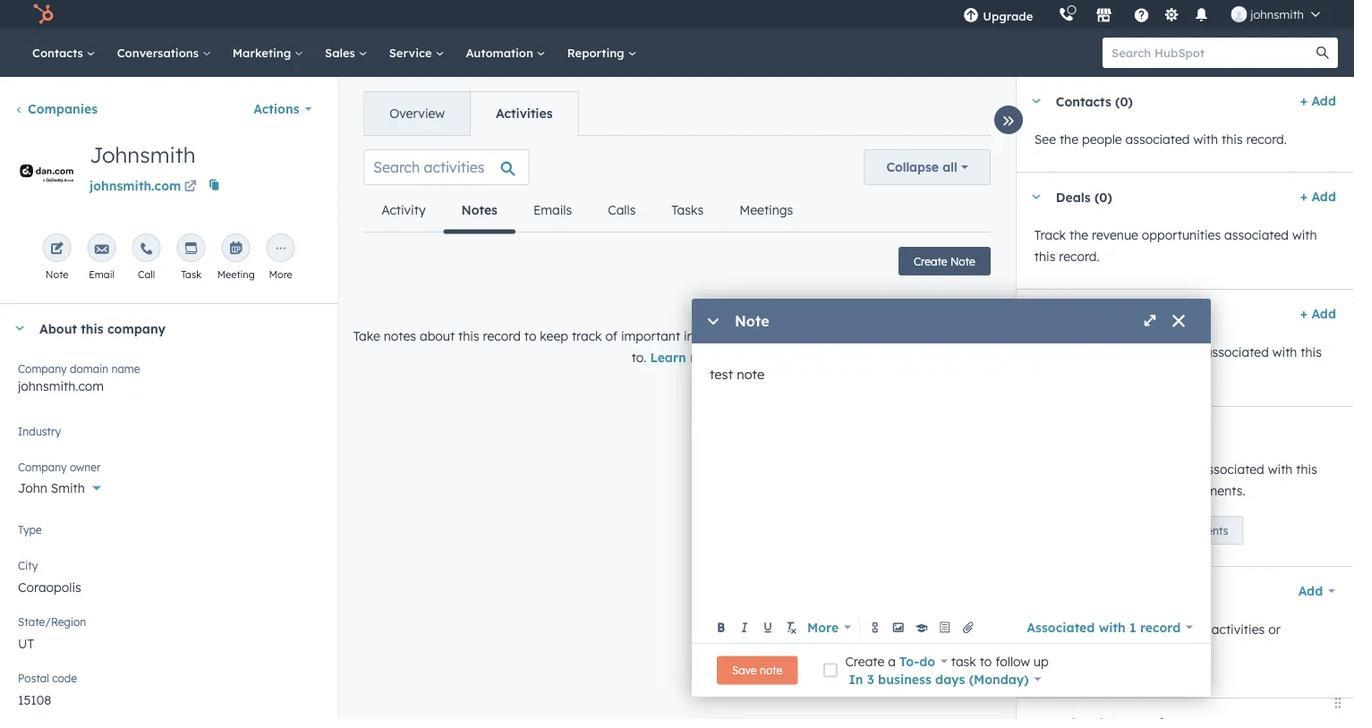 Task type: describe. For each thing, give the bounding box(es) containing it.
create for create note
[[914, 255, 947, 268]]

hubspot link
[[21, 4, 67, 25]]

postal
[[18, 672, 49, 685]]

help button
[[1126, 0, 1157, 29]]

save note button
[[717, 657, 798, 685]]

to-do button
[[899, 651, 948, 673]]

Postal code text field
[[18, 682, 320, 718]]

+ add button for see the people associated with this record.
[[1300, 90, 1336, 112]]

even
[[763, 328, 791, 344]]

associated for requests
[[1205, 345, 1269, 360]]

or
[[1268, 622, 1281, 638]]

opportunities
[[1142, 227, 1221, 243]]

this inside track the customer requests associated with this record.
[[1301, 345, 1322, 360]]

calls
[[608, 202, 636, 218]]

in 3 business days (monday) button
[[849, 669, 1041, 691]]

Search activities search field
[[364, 149, 529, 185]]

(0) for deals (0)
[[1095, 189, 1112, 205]]

track inside collect and track payments associated with this company using hubspot payments.
[[1104, 462, 1134, 478]]

record inside "associated with 1 record" popup button
[[1140, 620, 1181, 635]]

track the revenue opportunities associated with this record.
[[1034, 227, 1317, 264]]

automation
[[466, 45, 537, 60]]

of
[[605, 328, 618, 344]]

conversations link
[[106, 29, 222, 77]]

attached
[[1109, 622, 1163, 638]]

create note
[[914, 255, 975, 268]]

meetings button
[[722, 189, 811, 232]]

follow
[[996, 654, 1030, 670]]

contacts for contacts (0)
[[1056, 93, 1111, 109]]

meeting image
[[229, 243, 243, 257]]

with for collect and track payments associated with this company using hubspot payments.
[[1268, 462, 1293, 478]]

marketplaces button
[[1085, 0, 1123, 29]]

actions button
[[242, 91, 323, 127]]

the for customer
[[1070, 345, 1088, 360]]

minimize dialog image
[[706, 315, 721, 329]]

track inside take notes about this record to keep track of important info. you can even @mention a teammate if you need to.
[[572, 328, 602, 344]]

using
[[1093, 483, 1125, 499]]

set up payments link
[[1127, 516, 1244, 545]]

with inside popup button
[[1099, 620, 1126, 635]]

add button
[[1287, 574, 1336, 610]]

to inside take notes about this record to keep track of important info. you can even @mention a teammate if you need to.
[[524, 328, 536, 344]]

track the customer requests associated with this record.
[[1034, 345, 1322, 382]]

create for create a
[[845, 654, 885, 670]]

3
[[867, 672, 874, 687]]

teammate
[[870, 328, 932, 344]]

3 + from the top
[[1300, 306, 1308, 322]]

learn
[[650, 350, 686, 366]]

collect
[[1034, 462, 1074, 478]]

caret image for contacts
[[1031, 99, 1042, 103]]

take notes about this record to keep track of important info. you can even @mention a teammate if you need to.
[[353, 328, 1001, 366]]

hubspot
[[1128, 483, 1180, 499]]

about this company
[[39, 321, 166, 336]]

email image
[[95, 243, 109, 257]]

and
[[1078, 462, 1101, 478]]

1 vertical spatial note
[[46, 269, 68, 281]]

activity button
[[364, 189, 444, 232]]

+ for see the people associated with this record.
[[1300, 93, 1308, 109]]

settings image
[[1163, 8, 1180, 24]]

company for company owner
[[18, 461, 67, 474]]

settings link
[[1160, 5, 1183, 24]]

learn more link
[[650, 350, 723, 366]]

company inside dropdown button
[[107, 321, 166, 336]]

(0) for contacts (0)
[[1115, 93, 1133, 109]]

feed containing collapse all
[[349, 135, 1005, 383]]

with for track the revenue opportunities associated with this record.
[[1292, 227, 1317, 243]]

revenue
[[1092, 227, 1138, 243]]

john
[[18, 481, 47, 496]]

2 link opens in a new window image from the top
[[184, 181, 197, 194]]

record inside take notes about this record to keep track of important info. you can even @mention a teammate if you need to.
[[483, 328, 521, 344]]

caret image for about
[[14, 326, 25, 331]]

navigation containing overview
[[364, 91, 579, 136]]

collapse all
[[886, 159, 957, 175]]

collapse all button
[[864, 149, 991, 185]]

0 vertical spatial johnsmith.com
[[90, 178, 181, 194]]

add for track the revenue opportunities associated with this record.'s + add button
[[1312, 189, 1336, 205]]

johnsmith.com link
[[90, 172, 200, 198]]

emails
[[533, 202, 572, 218]]

associated down contacts (0) dropdown button
[[1126, 132, 1190, 147]]

collapse
[[886, 159, 939, 175]]

1 vertical spatial a
[[888, 654, 896, 670]]

the for people
[[1060, 132, 1079, 147]]

more image
[[274, 243, 288, 257]]

activities
[[496, 106, 553, 121]]

edit button
[[14, 141, 79, 212]]

to-
[[899, 654, 919, 670]]

johnsmith
[[90, 141, 196, 168]]

sales link
[[314, 29, 378, 77]]

calling icon image
[[1058, 7, 1074, 23]]

johnsmith
[[1251, 7, 1304, 21]]

Search HubSpot search field
[[1103, 38, 1322, 68]]

record. inside the track the revenue opportunities associated with this record.
[[1059, 249, 1100, 264]]

see the people associated with this record.
[[1034, 132, 1287, 147]]

automation link
[[455, 29, 556, 77]]

track for track the revenue opportunities associated with this record.
[[1034, 227, 1066, 243]]

+ for track the revenue opportunities associated with this record.
[[1300, 189, 1308, 205]]

contacts link
[[21, 29, 106, 77]]

customer
[[1092, 345, 1147, 360]]

task image
[[184, 243, 198, 257]]

the for revenue
[[1070, 227, 1088, 243]]

company inside collect and track payments associated with this company using hubspot payments.
[[1034, 483, 1090, 499]]

search button
[[1308, 38, 1338, 68]]

this inside the track the revenue opportunities associated with this record.
[[1034, 249, 1056, 264]]

menu containing johnsmith
[[951, 0, 1333, 29]]

this inside dropdown button
[[81, 321, 104, 336]]

associated for payments
[[1200, 462, 1265, 478]]

your
[[1182, 622, 1208, 638]]

caret image for deals
[[1031, 195, 1042, 199]]

notifications image
[[1193, 8, 1210, 24]]

save
[[732, 664, 757, 678]]

about
[[420, 328, 455, 344]]

reporting link
[[556, 29, 648, 77]]

reporting
[[567, 45, 628, 60]]

0 vertical spatial up
[[1162, 524, 1175, 537]]

note for test note
[[737, 367, 765, 383]]

business
[[878, 672, 932, 687]]

track for track the customer requests associated with this record.
[[1034, 345, 1066, 360]]

task to follow up
[[948, 654, 1049, 670]]

navigation inside feed
[[364, 189, 811, 234]]

set
[[1142, 524, 1159, 537]]

if
[[935, 328, 943, 344]]

help image
[[1133, 8, 1150, 24]]

company for company domain name johnsmith.com
[[18, 362, 67, 375]]

overview
[[390, 106, 445, 121]]

create note button
[[899, 247, 991, 276]]

the for files
[[1060, 622, 1079, 638]]

johnsmith.com inside company domain name johnsmith.com
[[18, 379, 104, 394]]

tickets (0)
[[1056, 306, 1122, 322]]

to down files
[[1094, 644, 1106, 659]]

add for + add button corresponding to see the people associated with this record.
[[1312, 93, 1336, 109]]

marketing
[[233, 45, 295, 60]]



Task type: vqa. For each thing, say whether or not it's contained in the screenshot.
most
no



Task type: locate. For each thing, give the bounding box(es) containing it.
industry
[[18, 425, 61, 438]]

feed
[[349, 135, 1005, 383]]

info.
[[684, 328, 709, 344]]

activity
[[382, 202, 426, 218]]

caret image
[[1031, 99, 1042, 103], [1031, 195, 1042, 199], [1031, 312, 1042, 316], [14, 326, 25, 331]]

1 horizontal spatial a
[[888, 654, 896, 670]]

(0) inside contacts (0) dropdown button
[[1115, 93, 1133, 109]]

1 horizontal spatial track
[[1104, 462, 1134, 478]]

postal code
[[18, 672, 77, 685]]

0 horizontal spatial company
[[107, 321, 166, 336]]

johnsmith button
[[1220, 0, 1331, 29]]

days
[[935, 672, 965, 687]]

track left of
[[572, 328, 602, 344]]

2 + add from the top
[[1300, 189, 1336, 205]]

create
[[914, 255, 947, 268], [845, 654, 885, 670]]

2 track from the top
[[1034, 345, 1066, 360]]

1 vertical spatial track
[[1104, 462, 1134, 478]]

do
[[919, 654, 935, 670]]

to right task
[[980, 654, 992, 670]]

0 horizontal spatial more
[[269, 269, 292, 281]]

see left people
[[1034, 132, 1056, 147]]

2 + from the top
[[1300, 189, 1308, 205]]

see up uploaded
[[1034, 622, 1056, 638]]

this inside collect and track payments associated with this company using hubspot payments.
[[1296, 462, 1317, 478]]

marketplaces image
[[1096, 8, 1112, 24]]

note for save note
[[760, 664, 783, 678]]

the left revenue
[[1070, 227, 1088, 243]]

add inside "add" popup button
[[1298, 584, 1323, 599]]

note down the note icon on the left top
[[46, 269, 68, 281]]

0 vertical spatial see
[[1034, 132, 1056, 147]]

notes button
[[444, 189, 515, 234]]

the up uploaded
[[1060, 622, 1079, 638]]

1 vertical spatial navigation
[[364, 189, 811, 234]]

conversations
[[117, 45, 202, 60]]

associated inside collect and track payments associated with this company using hubspot payments.
[[1200, 462, 1265, 478]]

create up if
[[914, 255, 947, 268]]

2 vertical spatial (0)
[[1104, 306, 1122, 322]]

note right test
[[737, 367, 765, 383]]

note right "save"
[[760, 664, 783, 678]]

1 link opens in a new window image from the top
[[184, 177, 197, 198]]

files
[[1082, 622, 1106, 638]]

City text field
[[18, 569, 320, 605]]

State/Region text field
[[18, 626, 320, 661]]

companies link
[[14, 101, 98, 117]]

note right you
[[735, 312, 769, 330]]

task
[[181, 269, 201, 281]]

create inside button
[[914, 255, 947, 268]]

service link
[[378, 29, 455, 77]]

0 vertical spatial contacts
[[32, 45, 87, 60]]

1 horizontal spatial up
[[1162, 524, 1175, 537]]

1 vertical spatial note
[[760, 664, 783, 678]]

2 vertical spatial +
[[1300, 306, 1308, 322]]

need
[[972, 328, 1001, 344]]

to left keep
[[524, 328, 536, 344]]

(0) right tickets on the right
[[1104, 306, 1122, 322]]

track down tickets on the right
[[1034, 345, 1066, 360]]

this inside see the files attached to your activities or uploaded to this record.
[[1109, 644, 1131, 659]]

1 vertical spatial company
[[1034, 483, 1090, 499]]

company down collect
[[1034, 483, 1090, 499]]

1 vertical spatial record
[[1140, 620, 1181, 635]]

2 vertical spatial + add
[[1300, 306, 1336, 322]]

associated with 1 record
[[1027, 620, 1181, 635]]

+ add
[[1300, 93, 1336, 109], [1300, 189, 1336, 205], [1300, 306, 1336, 322]]

associated right requests
[[1205, 345, 1269, 360]]

a inside take notes about this record to keep track of important info. you can even @mention a teammate if you need to.
[[859, 328, 866, 344]]

contacts
[[32, 45, 87, 60], [1056, 93, 1111, 109]]

code
[[52, 672, 77, 685]]

payments.
[[1184, 483, 1246, 499]]

0 vertical spatial note
[[950, 255, 975, 268]]

actions
[[253, 101, 299, 117]]

johnsmith.com
[[90, 178, 181, 194], [18, 379, 104, 394]]

0 vertical spatial navigation
[[364, 91, 579, 136]]

create up 3
[[845, 654, 885, 670]]

1 horizontal spatial record
[[1140, 620, 1181, 635]]

0 horizontal spatial contacts
[[32, 45, 87, 60]]

1 navigation from the top
[[364, 91, 579, 136]]

note image
[[50, 243, 64, 257]]

0 horizontal spatial track
[[572, 328, 602, 344]]

company inside company domain name johnsmith.com
[[18, 362, 67, 375]]

more
[[690, 350, 723, 366]]

1 + add button from the top
[[1300, 90, 1336, 112]]

(0) inside tickets (0) dropdown button
[[1104, 306, 1122, 322]]

company up john smith
[[18, 461, 67, 474]]

you
[[947, 328, 968, 344]]

caret image inside deals (0) dropdown button
[[1031, 195, 1042, 199]]

more inside popup button
[[807, 620, 839, 635]]

a left to-
[[888, 654, 896, 670]]

the inside see the files attached to your activities or uploaded to this record.
[[1060, 622, 1079, 638]]

0 vertical spatial track
[[572, 328, 602, 344]]

2 vertical spatial + add button
[[1300, 303, 1336, 325]]

1 vertical spatial company
[[18, 461, 67, 474]]

people
[[1082, 132, 1122, 147]]

(0) for tickets (0)
[[1104, 306, 1122, 322]]

caret image left deals
[[1031, 195, 1042, 199]]

2 see from the top
[[1034, 622, 1056, 638]]

company up 'name'
[[107, 321, 166, 336]]

a
[[859, 328, 866, 344], [888, 654, 896, 670]]

1 company from the top
[[18, 362, 67, 375]]

contacts up people
[[1056, 93, 1111, 109]]

associated inside track the customer requests associated with this record.
[[1205, 345, 1269, 360]]

add
[[1312, 93, 1336, 109], [1312, 189, 1336, 205], [1312, 306, 1336, 322], [1298, 584, 1323, 599]]

0 vertical spatial a
[[859, 328, 866, 344]]

note inside button
[[950, 255, 975, 268]]

0 vertical spatial + add button
[[1300, 90, 1336, 112]]

payments up hubspot
[[1138, 462, 1197, 478]]

0 horizontal spatial a
[[859, 328, 866, 344]]

companies
[[28, 101, 98, 117]]

search image
[[1317, 47, 1329, 59]]

1 vertical spatial (0)
[[1095, 189, 1112, 205]]

note up the you
[[950, 255, 975, 268]]

this inside take notes about this record to keep track of important info. you can even @mention a teammate if you need to.
[[458, 328, 479, 344]]

1 see from the top
[[1034, 132, 1056, 147]]

0 horizontal spatial record
[[483, 328, 521, 344]]

record. inside track the customer requests associated with this record.
[[1034, 366, 1075, 382]]

activities button
[[470, 92, 578, 135]]

this
[[1222, 132, 1243, 147], [1034, 249, 1056, 264], [81, 321, 104, 336], [458, 328, 479, 344], [1301, 345, 1322, 360], [1296, 462, 1317, 478], [1109, 644, 1131, 659]]

(0) up people
[[1115, 93, 1133, 109]]

1 vertical spatial +
[[1300, 189, 1308, 205]]

track up using
[[1104, 462, 1134, 478]]

close dialog image
[[1172, 315, 1186, 329]]

menu
[[951, 0, 1333, 29]]

1 track from the top
[[1034, 227, 1066, 243]]

contacts inside dropdown button
[[1056, 93, 1111, 109]]

0 vertical spatial payments
[[1138, 462, 1197, 478]]

1
[[1130, 620, 1136, 635]]

0 vertical spatial +
[[1300, 93, 1308, 109]]

1 vertical spatial contacts
[[1056, 93, 1111, 109]]

payments inside set up payments link
[[1178, 524, 1228, 537]]

the left people
[[1060, 132, 1079, 147]]

caret image inside about this company dropdown button
[[14, 326, 25, 331]]

up
[[1162, 524, 1175, 537], [1034, 654, 1049, 670]]

about
[[39, 321, 77, 336]]

0 vertical spatial more
[[269, 269, 292, 281]]

caret image left contacts (0)
[[1031, 99, 1042, 103]]

+ add button for track the revenue opportunities associated with this record.
[[1300, 186, 1336, 208]]

test note
[[710, 367, 765, 383]]

+ add button
[[1300, 90, 1336, 112], [1300, 186, 1336, 208], [1300, 303, 1336, 325]]

with for track the customer requests associated with this record.
[[1273, 345, 1297, 360]]

0 vertical spatial create
[[914, 255, 947, 268]]

the inside track the customer requests associated with this record.
[[1070, 345, 1088, 360]]

calling icon button
[[1051, 2, 1082, 26]]

the down tickets on the right
[[1070, 345, 1088, 360]]

2 horizontal spatial note
[[950, 255, 975, 268]]

email
[[89, 269, 115, 281]]

company owner
[[18, 461, 101, 474]]

requests
[[1151, 345, 1201, 360]]

1 vertical spatial johnsmith.com
[[18, 379, 104, 394]]

all
[[943, 159, 957, 175]]

record
[[483, 328, 521, 344], [1140, 620, 1181, 635]]

marketing link
[[222, 29, 314, 77]]

1 vertical spatial see
[[1034, 622, 1056, 638]]

0 horizontal spatial up
[[1034, 654, 1049, 670]]

2 company from the top
[[18, 461, 67, 474]]

1 vertical spatial + add
[[1300, 189, 1336, 205]]

(0) inside deals (0) dropdown button
[[1095, 189, 1112, 205]]

+
[[1300, 93, 1308, 109], [1300, 189, 1308, 205], [1300, 306, 1308, 322]]

1 vertical spatial more
[[807, 620, 839, 635]]

up right follow
[[1034, 654, 1049, 670]]

tickets
[[1056, 306, 1100, 322]]

link opens in a new window image
[[184, 177, 197, 198], [184, 181, 197, 194]]

john smith image
[[1231, 6, 1247, 22]]

0 horizontal spatial create
[[845, 654, 885, 670]]

uploaded
[[1034, 644, 1090, 659]]

caret image left about
[[14, 326, 25, 331]]

note
[[950, 255, 975, 268], [46, 269, 68, 281], [735, 312, 769, 330]]

johnsmith.com down johnsmith
[[90, 178, 181, 194]]

more
[[269, 269, 292, 281], [807, 620, 839, 635]]

1 horizontal spatial note
[[735, 312, 769, 330]]

deals (0) button
[[1017, 173, 1293, 221]]

john smith button
[[18, 471, 320, 500]]

company down about
[[18, 362, 67, 375]]

associated right opportunities
[[1225, 227, 1289, 243]]

to.
[[632, 350, 647, 366]]

1 + add from the top
[[1300, 93, 1336, 109]]

notes
[[384, 328, 416, 344]]

3 + add button from the top
[[1300, 303, 1336, 325]]

contacts down 'hubspot' link
[[32, 45, 87, 60]]

call image
[[139, 243, 154, 257]]

menu item
[[1046, 0, 1049, 29]]

0 vertical spatial track
[[1034, 227, 1066, 243]]

(0) right deals
[[1095, 189, 1112, 205]]

1 horizontal spatial more
[[807, 620, 839, 635]]

(monday)
[[969, 672, 1029, 687]]

+ add for track the revenue opportunities associated with this record.
[[1300, 189, 1336, 205]]

the
[[1060, 132, 1079, 147], [1070, 227, 1088, 243], [1070, 345, 1088, 360], [1060, 622, 1079, 638]]

tasks
[[672, 202, 704, 218]]

record. inside see the files attached to your activities or uploaded to this record.
[[1134, 644, 1175, 659]]

meeting
[[217, 269, 255, 281]]

emails button
[[515, 189, 590, 232]]

contacts (0) button
[[1017, 77, 1293, 125]]

track inside track the customer requests associated with this record.
[[1034, 345, 1066, 360]]

expand dialog image
[[1143, 315, 1157, 329]]

track inside the track the revenue opportunities associated with this record.
[[1034, 227, 1066, 243]]

in 3 business days (monday)
[[849, 672, 1029, 687]]

caret image inside contacts (0) dropdown button
[[1031, 99, 1042, 103]]

in
[[849, 672, 863, 687]]

caret image left tickets on the right
[[1031, 312, 1042, 316]]

important
[[621, 328, 680, 344]]

2 navigation from the top
[[364, 189, 811, 234]]

johnsmith.com down domain
[[18, 379, 104, 394]]

3 + add from the top
[[1300, 306, 1336, 322]]

associated up payments.
[[1200, 462, 1265, 478]]

note inside "save note" button
[[760, 664, 783, 678]]

a right @mention
[[859, 328, 866, 344]]

1 + from the top
[[1300, 93, 1308, 109]]

2 vertical spatial note
[[735, 312, 769, 330]]

with inside track the customer requests associated with this record.
[[1273, 345, 1297, 360]]

1 vertical spatial create
[[845, 654, 885, 670]]

0 vertical spatial note
[[737, 367, 765, 383]]

1 vertical spatial track
[[1034, 345, 1066, 360]]

navigation
[[364, 91, 579, 136], [364, 189, 811, 234]]

associated inside the track the revenue opportunities associated with this record.
[[1225, 227, 1289, 243]]

payments down payments.
[[1178, 524, 1228, 537]]

add for 1st + add button from the bottom
[[1312, 306, 1336, 322]]

2 + add button from the top
[[1300, 186, 1336, 208]]

1 horizontal spatial contacts
[[1056, 93, 1111, 109]]

1 vertical spatial + add button
[[1300, 186, 1336, 208]]

0 vertical spatial record
[[483, 328, 521, 344]]

to left your
[[1166, 622, 1178, 638]]

record right 1
[[1140, 620, 1181, 635]]

with inside collect and track payments associated with this company using hubspot payments.
[[1268, 462, 1293, 478]]

with inside the track the revenue opportunities associated with this record.
[[1292, 227, 1317, 243]]

deals
[[1056, 189, 1091, 205]]

caret image inside tickets (0) dropdown button
[[1031, 312, 1042, 316]]

calls button
[[590, 189, 654, 232]]

notes
[[462, 202, 498, 218]]

1 vertical spatial up
[[1034, 654, 1049, 670]]

see for see the files attached to your activities or uploaded to this record.
[[1034, 622, 1056, 638]]

up right the set
[[1162, 524, 1175, 537]]

associated for opportunities
[[1225, 227, 1289, 243]]

collect and track payments associated with this company using hubspot payments.
[[1034, 462, 1317, 499]]

0 vertical spatial company
[[18, 362, 67, 375]]

john smith
[[18, 481, 85, 496]]

contacts for contacts
[[32, 45, 87, 60]]

0 vertical spatial (0)
[[1115, 93, 1133, 109]]

hubspot image
[[32, 4, 54, 25]]

0 horizontal spatial note
[[46, 269, 68, 281]]

type
[[18, 523, 42, 537]]

track down deals
[[1034, 227, 1066, 243]]

upgrade image
[[963, 8, 979, 24]]

upgrade
[[983, 9, 1033, 23]]

0 vertical spatial + add
[[1300, 93, 1336, 109]]

city
[[18, 559, 38, 572]]

record left keep
[[483, 328, 521, 344]]

1 vertical spatial payments
[[1178, 524, 1228, 537]]

payments inside collect and track payments associated with this company using hubspot payments.
[[1138, 462, 1197, 478]]

notifications button
[[1186, 0, 1217, 29]]

see inside see the files attached to your activities or uploaded to this record.
[[1034, 622, 1056, 638]]

1 horizontal spatial company
[[1034, 483, 1090, 499]]

+ add for see the people associated with this record.
[[1300, 93, 1336, 109]]

the inside the track the revenue opportunities associated with this record.
[[1070, 227, 1088, 243]]

0 vertical spatial company
[[107, 321, 166, 336]]

smith
[[51, 481, 85, 496]]

caret image for tickets
[[1031, 312, 1042, 316]]

navigation containing activity
[[364, 189, 811, 234]]

see for see the people associated with this record.
[[1034, 132, 1056, 147]]

record.
[[1246, 132, 1287, 147], [1059, 249, 1100, 264], [1034, 366, 1075, 382], [1134, 644, 1175, 659]]

company domain name johnsmith.com
[[18, 362, 140, 394]]

1 horizontal spatial create
[[914, 255, 947, 268]]



